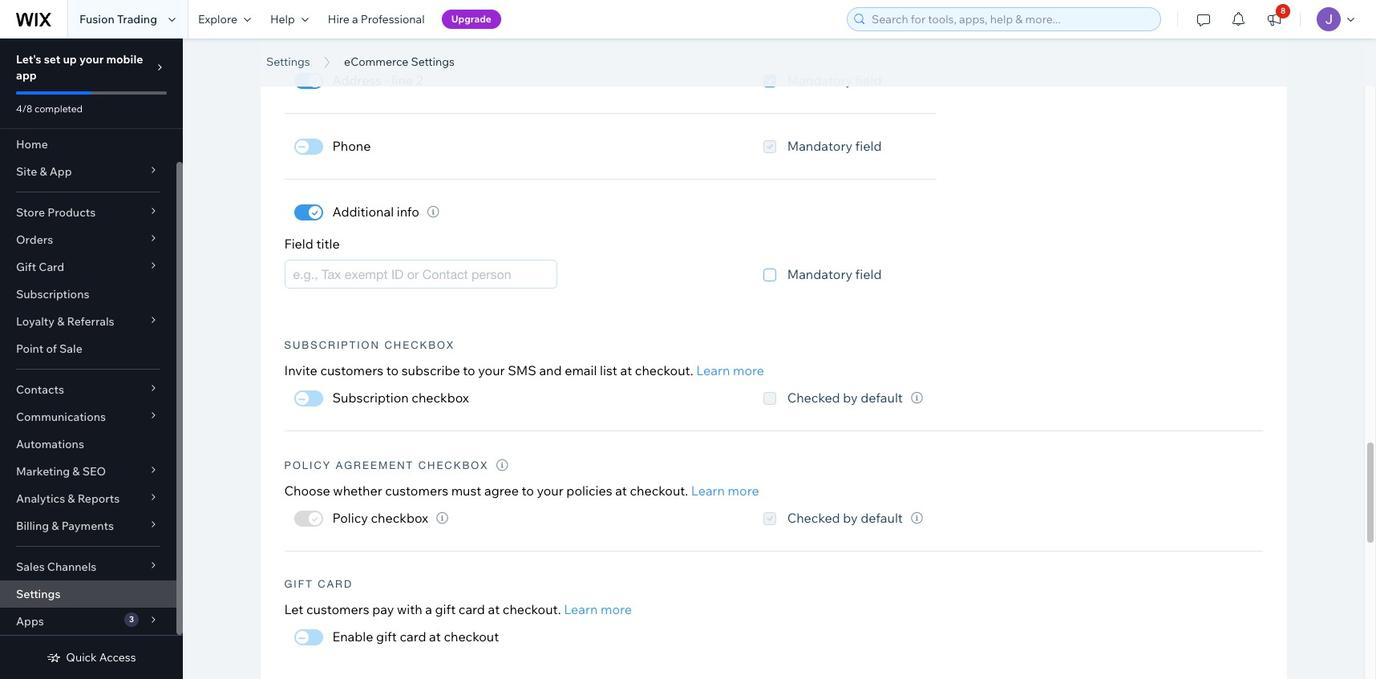 Task type: describe. For each thing, give the bounding box(es) containing it.
settings inside sidebar element
[[16, 587, 60, 601]]

field
[[284, 236, 313, 252]]

reports
[[78, 492, 120, 506]]

seo
[[82, 464, 106, 479]]

0 horizontal spatial gift
[[376, 629, 397, 645]]

& for site
[[40, 164, 47, 179]]

point of sale link
[[0, 335, 176, 362]]

communications button
[[0, 403, 176, 431]]

sales channels button
[[0, 553, 176, 581]]

with
[[397, 602, 422, 618]]

orders button
[[0, 226, 176, 253]]

must
[[451, 483, 482, 499]]

checkbox for subscription checkbox
[[412, 390, 469, 406]]

field for address - line 2
[[855, 72, 882, 88]]

marketing & seo
[[16, 464, 106, 479]]

professional
[[361, 12, 425, 26]]

trading
[[117, 12, 157, 26]]

Search for tools, apps, help & more... field
[[867, 8, 1156, 30]]

info tooltip image for choose whether customers must agree to your policies at checkout. learn more
[[911, 513, 923, 525]]

ecommerce up address - line 2
[[344, 55, 408, 69]]

store products
[[16, 205, 96, 220]]

phone
[[332, 138, 371, 154]]

8 button
[[1257, 0, 1292, 38]]

1 vertical spatial checkout.
[[630, 483, 688, 499]]

list
[[600, 362, 617, 379]]

1 vertical spatial a
[[425, 602, 432, 618]]

marketing
[[16, 464, 70, 479]]

let's
[[16, 52, 41, 67]]

invite
[[284, 362, 317, 379]]

0 vertical spatial card
[[459, 602, 485, 618]]

channels
[[47, 560, 97, 574]]

at down let customers pay with a gift card at checkout. learn more
[[429, 629, 441, 645]]

site & app button
[[0, 158, 176, 185]]

1 vertical spatial checkbox
[[418, 460, 489, 472]]

2 vertical spatial checkout.
[[503, 602, 561, 618]]

let customers pay with a gift card at checkout. learn more
[[284, 602, 632, 618]]

gift card button
[[0, 253, 176, 281]]

email
[[565, 362, 597, 379]]

store
[[16, 205, 45, 220]]

0 vertical spatial more
[[733, 362, 764, 379]]

completed
[[34, 103, 83, 115]]

info tooltip image for invite customers to subscribe to your sms and email list at checkout. learn more
[[911, 392, 923, 404]]

at right list
[[620, 362, 632, 379]]

up
[[63, 52, 77, 67]]

payments
[[61, 519, 114, 533]]

2 horizontal spatial to
[[522, 483, 534, 499]]

checkbox for policy checkbox
[[371, 510, 428, 526]]

analytics & reports
[[16, 492, 120, 506]]

store products button
[[0, 199, 176, 226]]

referrals
[[67, 314, 114, 329]]

upgrade
[[451, 13, 491, 25]]

1 vertical spatial info tooltip image
[[496, 460, 510, 472]]

quick access button
[[47, 650, 136, 665]]

field for phone
[[855, 138, 882, 154]]

4/8 completed
[[16, 103, 83, 115]]

default for invite customers to subscribe to your sms and email list at checkout. learn more
[[861, 390, 903, 406]]

point
[[16, 342, 44, 356]]

site
[[16, 164, 37, 179]]

subscription for subscription checkbox
[[332, 390, 409, 406]]

0 vertical spatial gift
[[435, 602, 456, 618]]

mandatory field for phone
[[787, 138, 882, 154]]

3 mandatory field from the top
[[787, 267, 882, 283]]

1 vertical spatial more
[[728, 483, 759, 499]]

ecommerce up address
[[266, 34, 433, 71]]

apps
[[16, 614, 44, 629]]

subscriptions
[[16, 287, 89, 302]]

automations
[[16, 437, 84, 452]]

4/8
[[16, 103, 32, 115]]

sidebar element
[[0, 38, 183, 679]]

home
[[16, 137, 48, 152]]

sales channels
[[16, 560, 97, 574]]

app
[[16, 68, 37, 83]]

let
[[284, 602, 303, 618]]

customers for to
[[320, 362, 383, 379]]

contacts button
[[0, 376, 176, 403]]

home link
[[0, 131, 176, 158]]

1 vertical spatial customers
[[385, 483, 448, 499]]

enable
[[332, 629, 373, 645]]

customers for pay
[[306, 602, 369, 618]]

3 field from the top
[[855, 267, 882, 283]]

0 vertical spatial checkbox
[[384, 339, 455, 351]]

checked by default for choose whether customers must agree to your policies at checkout. learn more
[[787, 510, 903, 526]]

learn more link for more
[[691, 483, 759, 499]]

products
[[47, 205, 96, 220]]

billing & payments
[[16, 519, 114, 533]]

by for invite customers to subscribe to your sms and email list at checkout. learn more
[[843, 390, 858, 406]]

hire
[[328, 12, 350, 26]]

& for billing
[[52, 519, 59, 533]]

access
[[99, 650, 136, 665]]

policy for policy checkbox
[[332, 510, 368, 526]]

contacts
[[16, 383, 64, 397]]

site & app
[[16, 164, 72, 179]]

2
[[416, 72, 423, 88]]

sms
[[508, 362, 536, 379]]

2 vertical spatial learn more link
[[564, 602, 632, 618]]

subscriptions link
[[0, 281, 176, 308]]

learn more link for checkout.
[[696, 362, 764, 379]]

policy for policy agreement checkbox
[[284, 460, 331, 472]]

info tooltip image for additional info
[[427, 206, 439, 218]]

settings down upgrade button
[[440, 34, 556, 71]]

info tooltip image for policy checkbox
[[436, 513, 448, 525]]

let's set up your mobile app
[[16, 52, 143, 83]]

settings down help button
[[266, 55, 310, 69]]

ecommerce settings up line
[[344, 55, 455, 69]]

policy checkbox
[[332, 510, 428, 526]]

0 horizontal spatial settings link
[[0, 581, 176, 608]]

loyalty & referrals button
[[0, 308, 176, 335]]



Task type: vqa. For each thing, say whether or not it's contained in the screenshot.
Site & App DROPDOWN BUTTON
yes



Task type: locate. For each thing, give the bounding box(es) containing it.
0 vertical spatial subscription
[[284, 339, 380, 351]]

2 default from the top
[[861, 510, 903, 526]]

customers up enable
[[306, 602, 369, 618]]

field title
[[284, 236, 340, 252]]

0 horizontal spatial gift
[[16, 260, 36, 274]]

& left seo
[[72, 464, 80, 479]]

1 horizontal spatial policy
[[332, 510, 368, 526]]

marketing & seo button
[[0, 458, 176, 485]]

1 vertical spatial subscription
[[332, 390, 409, 406]]

at up checkout
[[488, 602, 500, 618]]

checked
[[787, 390, 840, 406], [787, 510, 840, 526]]

address
[[332, 72, 382, 88]]

agree
[[484, 483, 519, 499]]

0 horizontal spatial policy
[[284, 460, 331, 472]]

hire a professional
[[328, 12, 425, 26]]

settings
[[440, 34, 556, 71], [266, 55, 310, 69], [411, 55, 455, 69], [16, 587, 60, 601]]

1 horizontal spatial a
[[425, 602, 432, 618]]

your inside let's set up your mobile app
[[79, 52, 104, 67]]

card down with
[[400, 629, 426, 645]]

by
[[843, 390, 858, 406], [843, 510, 858, 526]]

& inside loyalty & referrals popup button
[[57, 314, 64, 329]]

e.g., Tax exempt ID or Contact person text field
[[284, 260, 557, 289]]

2 vertical spatial more
[[601, 602, 632, 618]]

gift down pay
[[376, 629, 397, 645]]

1 horizontal spatial gift
[[435, 602, 456, 618]]

& inside analytics & reports dropdown button
[[68, 492, 75, 506]]

at right policies
[[615, 483, 627, 499]]

0 vertical spatial mandatory
[[787, 72, 852, 88]]

1 vertical spatial settings link
[[0, 581, 176, 608]]

checkbox down the whether
[[371, 510, 428, 526]]

info tooltip image right info
[[427, 206, 439, 218]]

loyalty
[[16, 314, 55, 329]]

at
[[620, 362, 632, 379], [615, 483, 627, 499], [488, 602, 500, 618], [429, 629, 441, 645]]

card up subscriptions
[[39, 260, 64, 274]]

fusion trading
[[79, 12, 157, 26]]

field
[[855, 72, 882, 88], [855, 138, 882, 154], [855, 267, 882, 283]]

gift card up let
[[284, 578, 353, 590]]

policy up choose on the bottom
[[284, 460, 331, 472]]

1 vertical spatial mandatory field
[[787, 138, 882, 154]]

1 vertical spatial card
[[318, 578, 353, 590]]

ecommerce
[[266, 34, 433, 71], [344, 55, 408, 69]]

0 vertical spatial a
[[352, 12, 358, 26]]

quick access
[[66, 650, 136, 665]]

upgrade button
[[442, 10, 501, 29]]

1 vertical spatial info tooltip image
[[911, 513, 923, 525]]

1 vertical spatial default
[[861, 510, 903, 526]]

0 vertical spatial by
[[843, 390, 858, 406]]

subscribe
[[402, 362, 460, 379]]

gift inside dropdown button
[[16, 260, 36, 274]]

1 horizontal spatial gift card
[[284, 578, 353, 590]]

mandatory for phone
[[787, 138, 852, 154]]

fusion
[[79, 12, 115, 26]]

& for analytics
[[68, 492, 75, 506]]

& for marketing
[[72, 464, 80, 479]]

1 info tooltip image from the top
[[911, 392, 923, 404]]

customers down subscription checkbox
[[320, 362, 383, 379]]

analytics & reports button
[[0, 485, 176, 512]]

0 vertical spatial info tooltip image
[[911, 392, 923, 404]]

3 mandatory from the top
[[787, 267, 852, 283]]

gift down orders at the left of page
[[16, 260, 36, 274]]

settings link down help button
[[258, 54, 318, 70]]

1 vertical spatial policy
[[332, 510, 368, 526]]

0 vertical spatial your
[[79, 52, 104, 67]]

settings up 2
[[411, 55, 455, 69]]

0 vertical spatial field
[[855, 72, 882, 88]]

mandatory for address - line 2
[[787, 72, 852, 88]]

1 horizontal spatial card
[[459, 602, 485, 618]]

2 checked by default from the top
[[787, 510, 903, 526]]

0 vertical spatial customers
[[320, 362, 383, 379]]

policy down the whether
[[332, 510, 368, 526]]

1 horizontal spatial gift
[[284, 578, 313, 590]]

0 horizontal spatial card
[[39, 260, 64, 274]]

1 vertical spatial gift
[[376, 629, 397, 645]]

&
[[40, 164, 47, 179], [57, 314, 64, 329], [72, 464, 80, 479], [68, 492, 75, 506], [52, 519, 59, 533]]

1 vertical spatial learn more link
[[691, 483, 759, 499]]

line
[[392, 72, 413, 88]]

checkout.
[[635, 362, 693, 379], [630, 483, 688, 499], [503, 602, 561, 618]]

2 vertical spatial mandatory
[[787, 267, 852, 283]]

1 field from the top
[[855, 72, 882, 88]]

2 horizontal spatial your
[[537, 483, 564, 499]]

2 mandatory from the top
[[787, 138, 852, 154]]

1 vertical spatial learn
[[691, 483, 725, 499]]

1 vertical spatial checked
[[787, 510, 840, 526]]

mobile
[[106, 52, 143, 67]]

0 vertical spatial gift
[[16, 260, 36, 274]]

orders
[[16, 233, 53, 247]]

2 vertical spatial mandatory field
[[787, 267, 882, 283]]

0 vertical spatial info tooltip image
[[427, 206, 439, 218]]

& left reports on the bottom of page
[[68, 492, 75, 506]]

& inside marketing & seo dropdown button
[[72, 464, 80, 479]]

gift card inside dropdown button
[[16, 260, 64, 274]]

1 by from the top
[[843, 390, 858, 406]]

1 vertical spatial your
[[478, 362, 505, 379]]

quick
[[66, 650, 97, 665]]

3
[[129, 614, 134, 625]]

& right the site
[[40, 164, 47, 179]]

subscription for subscription checkbox
[[284, 339, 380, 351]]

& right "billing" on the left bottom
[[52, 519, 59, 533]]

billing & payments button
[[0, 512, 176, 540]]

0 horizontal spatial gift card
[[16, 260, 64, 274]]

agreement
[[336, 460, 414, 472]]

0 vertical spatial checkbox
[[412, 390, 469, 406]]

enable gift card at checkout
[[332, 629, 499, 645]]

0 vertical spatial policy
[[284, 460, 331, 472]]

2 vertical spatial field
[[855, 267, 882, 283]]

-
[[385, 72, 389, 88]]

1 vertical spatial mandatory
[[787, 138, 852, 154]]

mandatory field for address - line 2
[[787, 72, 882, 88]]

gift card down orders at the left of page
[[16, 260, 64, 274]]

1 vertical spatial gift card
[[284, 578, 353, 590]]

1 vertical spatial checkbox
[[371, 510, 428, 526]]

0 vertical spatial default
[[861, 390, 903, 406]]

and
[[539, 362, 562, 379]]

2 mandatory field from the top
[[787, 138, 882, 154]]

policies
[[566, 483, 612, 499]]

by for choose whether customers must agree to your policies at checkout. learn more
[[843, 510, 858, 526]]

billing
[[16, 519, 49, 533]]

checkbox
[[412, 390, 469, 406], [371, 510, 428, 526]]

your left policies
[[537, 483, 564, 499]]

1 vertical spatial card
[[400, 629, 426, 645]]

1 mandatory from the top
[[787, 72, 852, 88]]

card up enable
[[318, 578, 353, 590]]

a right hire
[[352, 12, 358, 26]]

ecommerce settings up 2
[[266, 34, 556, 71]]

card inside dropdown button
[[39, 260, 64, 274]]

& inside billing & payments popup button
[[52, 519, 59, 533]]

your
[[79, 52, 104, 67], [478, 362, 505, 379], [537, 483, 564, 499]]

0 vertical spatial checkout.
[[635, 362, 693, 379]]

1 mandatory field from the top
[[787, 72, 882, 88]]

to right the agree
[[522, 483, 534, 499]]

2 vertical spatial learn
[[564, 602, 598, 618]]

1 horizontal spatial settings link
[[258, 54, 318, 70]]

info tooltip image right policy checkbox
[[436, 513, 448, 525]]

checked for choose whether customers must agree to your policies at checkout. learn more
[[787, 510, 840, 526]]

to right subscribe
[[463, 362, 475, 379]]

0 horizontal spatial card
[[400, 629, 426, 645]]

a inside hire a professional link
[[352, 12, 358, 26]]

subscription checkbox
[[284, 339, 455, 351]]

a right with
[[425, 602, 432, 618]]

set
[[44, 52, 60, 67]]

0 horizontal spatial your
[[79, 52, 104, 67]]

1 checked by default from the top
[[787, 390, 903, 406]]

default for choose whether customers must agree to your policies at checkout. learn more
[[861, 510, 903, 526]]

0 vertical spatial checked
[[787, 390, 840, 406]]

1 default from the top
[[861, 390, 903, 406]]

gift
[[435, 602, 456, 618], [376, 629, 397, 645]]

1 vertical spatial by
[[843, 510, 858, 526]]

1 vertical spatial gift
[[284, 578, 313, 590]]

info tooltip image
[[427, 206, 439, 218], [496, 460, 510, 472], [436, 513, 448, 525]]

a
[[352, 12, 358, 26], [425, 602, 432, 618]]

checked for invite customers to subscribe to your sms and email list at checkout. learn more
[[787, 390, 840, 406]]

mandatory
[[787, 72, 852, 88], [787, 138, 852, 154], [787, 267, 852, 283]]

0 vertical spatial checked by default
[[787, 390, 903, 406]]

point of sale
[[16, 342, 82, 356]]

default
[[861, 390, 903, 406], [861, 510, 903, 526]]

help button
[[261, 0, 318, 38]]

0 vertical spatial gift card
[[16, 260, 64, 274]]

policy agreement checkbox
[[284, 460, 489, 472]]

your right up
[[79, 52, 104, 67]]

to up subscription checkbox
[[386, 362, 399, 379]]

1 horizontal spatial card
[[318, 578, 353, 590]]

& right loyalty
[[57, 314, 64, 329]]

2 vertical spatial customers
[[306, 602, 369, 618]]

subscription checkbox
[[332, 390, 469, 406]]

checkout
[[444, 629, 499, 645]]

info tooltip image
[[911, 392, 923, 404], [911, 513, 923, 525]]

checkbox
[[384, 339, 455, 351], [418, 460, 489, 472]]

2 vertical spatial info tooltip image
[[436, 513, 448, 525]]

card
[[39, 260, 64, 274], [318, 578, 353, 590]]

gift right with
[[435, 602, 456, 618]]

1 vertical spatial checked by default
[[787, 510, 903, 526]]

2 by from the top
[[843, 510, 858, 526]]

to
[[386, 362, 399, 379], [463, 362, 475, 379], [522, 483, 534, 499]]

additional
[[332, 204, 394, 220]]

your left 'sms'
[[478, 362, 505, 379]]

0 horizontal spatial a
[[352, 12, 358, 26]]

0 vertical spatial learn
[[696, 362, 730, 379]]

learn more link
[[696, 362, 764, 379], [691, 483, 759, 499], [564, 602, 632, 618]]

gift card
[[16, 260, 64, 274], [284, 578, 353, 590]]

0 vertical spatial card
[[39, 260, 64, 274]]

of
[[46, 342, 57, 356]]

2 field from the top
[[855, 138, 882, 154]]

1 horizontal spatial to
[[463, 362, 475, 379]]

choose
[[284, 483, 330, 499]]

checkbox up must
[[418, 460, 489, 472]]

subscription up invite at the bottom of the page
[[284, 339, 380, 351]]

settings link
[[258, 54, 318, 70], [0, 581, 176, 608]]

info
[[397, 204, 419, 220]]

info tooltip image up the agree
[[496, 460, 510, 472]]

automations link
[[0, 431, 176, 458]]

loyalty & referrals
[[16, 314, 114, 329]]

settings link down channels at left
[[0, 581, 176, 608]]

subscription down subscription checkbox
[[332, 390, 409, 406]]

8
[[1281, 6, 1286, 16]]

settings down sales
[[16, 587, 60, 601]]

additional info
[[332, 204, 419, 220]]

gift up let
[[284, 578, 313, 590]]

0 horizontal spatial to
[[386, 362, 399, 379]]

1 checked from the top
[[787, 390, 840, 406]]

policy
[[284, 460, 331, 472], [332, 510, 368, 526]]

communications
[[16, 410, 106, 424]]

0 vertical spatial settings link
[[258, 54, 318, 70]]

app
[[50, 164, 72, 179]]

checked by default
[[787, 390, 903, 406], [787, 510, 903, 526]]

customers
[[320, 362, 383, 379], [385, 483, 448, 499], [306, 602, 369, 618]]

2 info tooltip image from the top
[[911, 513, 923, 525]]

sale
[[59, 342, 82, 356]]

pay
[[372, 602, 394, 618]]

1 horizontal spatial your
[[478, 362, 505, 379]]

& for loyalty
[[57, 314, 64, 329]]

title
[[316, 236, 340, 252]]

checkbox up subscribe
[[384, 339, 455, 351]]

explore
[[198, 12, 237, 26]]

invite customers to subscribe to your sms and email list at checkout. learn more
[[284, 362, 764, 379]]

gift
[[16, 260, 36, 274], [284, 578, 313, 590]]

checked by default for invite customers to subscribe to your sms and email list at checkout. learn more
[[787, 390, 903, 406]]

checkbox down subscribe
[[412, 390, 469, 406]]

2 vertical spatial your
[[537, 483, 564, 499]]

card up checkout
[[459, 602, 485, 618]]

customers down policy agreement checkbox
[[385, 483, 448, 499]]

1 vertical spatial field
[[855, 138, 882, 154]]

2 checked from the top
[[787, 510, 840, 526]]

choose whether customers must agree to your policies at checkout. learn more
[[284, 483, 759, 499]]

0 vertical spatial learn more link
[[696, 362, 764, 379]]

& inside site & app popup button
[[40, 164, 47, 179]]

0 vertical spatial mandatory field
[[787, 72, 882, 88]]



